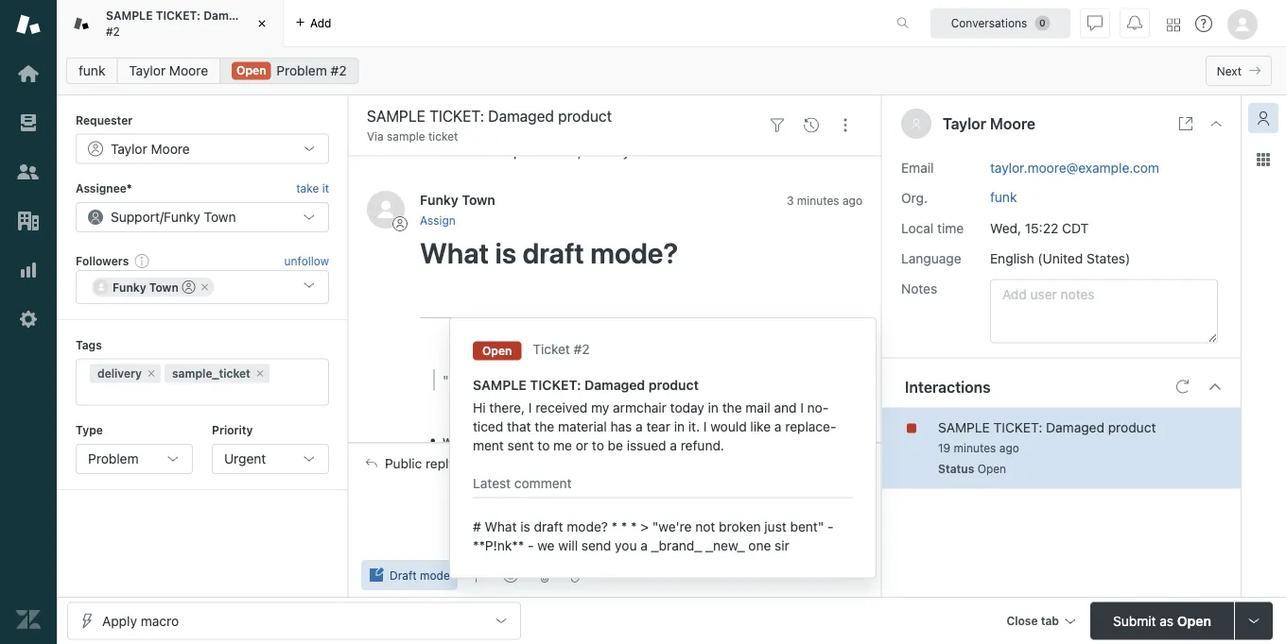 Task type: locate. For each thing, give the bounding box(es) containing it.
0 vertical spatial bent"
[[580, 373, 614, 389]]

views image
[[16, 111, 41, 135]]

0 vertical spatial #2
[[106, 25, 120, 38]]

funky town
[[113, 281, 178, 294]]

one right the be
[[624, 434, 647, 449]]

is
[[495, 237, 516, 271], [520, 519, 530, 535]]

support
[[111, 209, 160, 225]]

funky up assign button
[[420, 193, 458, 208]]

taylor up the requester
[[129, 63, 166, 78]]

1 vertical spatial problem
[[88, 452, 139, 467]]

send down the there,
[[487, 434, 516, 449]]

1 vertical spatial will
[[558, 538, 578, 554]]

will inside # what is draft mode? * * * > "we're not broken just bent" - **p!nk** - we will send you a _brand_ _new_ one sir
[[558, 538, 578, 554]]

hi
[[473, 400, 486, 415]]

0 horizontal spatial not
[[486, 373, 505, 389]]

#2 up taylor moore link
[[106, 25, 120, 38]]

ticket: for hi there, i received my armchair today in the mail and i no ticed that the material has a tear in it. i would like a replace ment sent to me or to be issued a refund.
[[530, 377, 581, 393]]

i up that
[[528, 400, 532, 415]]

open down 19 minutes ago text field
[[977, 463, 1006, 476]]

remove image right sample_ticket
[[254, 368, 266, 380]]

like
[[467, 145, 487, 160], [750, 419, 771, 434]]

1 horizontal spatial #2
[[331, 63, 347, 78]]

to
[[537, 438, 550, 453], [592, 438, 604, 453]]

1 horizontal spatial funk
[[990, 189, 1017, 205]]

minutes right '3'
[[797, 195, 839, 208]]

to left me
[[537, 438, 550, 453]]

2 horizontal spatial sample
[[938, 420, 990, 436]]

received
[[535, 400, 588, 415]]

get help image
[[1195, 15, 1212, 32]]

would up refund.
[[710, 419, 747, 434]]

funky right funkytownclown1@gmail.com image
[[113, 281, 146, 294]]

taylor down the requester
[[111, 141, 147, 156]]

1 horizontal spatial product
[[649, 377, 699, 393]]

sample inside sample ticket: damaged product #2
[[106, 9, 153, 22]]

1 horizontal spatial problem
[[276, 63, 327, 78]]

what down assign
[[420, 237, 489, 271]]

damaged for hi there, i received my armchair today in the mail and i no ticed that the material has a tear in it. i would like a replace ment sent to me or to be issued a refund.
[[584, 377, 645, 393]]

you down the public reply composer draft mode text box
[[615, 538, 637, 554]]

"we're
[[443, 373, 482, 389], [652, 519, 692, 535]]

0 vertical spatial mode?
[[590, 237, 678, 271]]

funk inside secondary element
[[78, 63, 105, 78]]

1 horizontal spatial we
[[537, 538, 555, 554]]

1 horizontal spatial minutes
[[954, 442, 996, 455]]

1 vertical spatial you
[[615, 538, 637, 554]]

would inside sample ticket: damaged product hi there, i received my armchair today in the mail and i no ticed that the material has a tear in it. i would like a replace ment sent to me or to be issued a refund.
[[710, 419, 747, 434]]

1 vertical spatial one
[[748, 538, 771, 554]]

1 horizontal spatial in
[[708, 400, 719, 415]]

reporting image
[[16, 258, 41, 283]]

2 vertical spatial sample
[[938, 420, 990, 436]]

remove image for delivery
[[146, 368, 157, 380]]

0 vertical spatial one
[[624, 434, 647, 449]]

#2 for problem #2
[[331, 63, 347, 78]]

send up add link (cmd k) icon
[[581, 538, 611, 554]]

0 horizontal spatial to
[[537, 438, 550, 453]]

funk up the wed,
[[990, 189, 1017, 205]]

i down via sample ticket at top left
[[420, 145, 423, 160]]

1 horizontal spatial is
[[520, 519, 530, 535]]

1 horizontal spatial you
[[615, 538, 637, 554]]

funk link up the requester
[[66, 58, 118, 84]]

1 horizontal spatial bent"
[[790, 519, 824, 535]]

you left me
[[520, 434, 542, 449]]

one right the _new_
[[748, 538, 771, 554]]

2 horizontal spatial #2
[[574, 342, 590, 357]]

bent"
[[580, 373, 614, 389], [790, 519, 824, 535]]

ticket: up received
[[530, 377, 581, 393]]

funky down the be
[[587, 456, 623, 471]]

a
[[491, 145, 498, 160], [636, 419, 643, 434], [774, 419, 782, 434], [546, 434, 553, 449], [670, 438, 677, 453], [640, 538, 648, 554]]

town
[[462, 193, 495, 208], [204, 209, 236, 225], [149, 281, 178, 294], [627, 456, 659, 471]]

1 vertical spatial "we're
[[652, 519, 692, 535]]

a down >
[[640, 538, 648, 554]]

2 vertical spatial moore
[[151, 141, 190, 156]]

1 vertical spatial the
[[535, 419, 554, 434]]

add link (cmd k) image
[[571, 568, 586, 583]]

0 horizontal spatial *
[[611, 519, 618, 535]]

a inside # what is draft mode? * * * > "we're not broken just bent" - **p!nk** - we will send you a _brand_ _new_ one sir
[[640, 538, 648, 554]]

ticket:
[[156, 9, 200, 22], [530, 377, 581, 393], [994, 420, 1042, 436]]

2 horizontal spatial remove image
[[254, 368, 266, 380]]

funk for right funk link
[[990, 189, 1017, 205]]

1 * from the left
[[611, 519, 618, 535]]

0 vertical spatial damaged
[[203, 9, 256, 22]]

#2 down add
[[331, 63, 347, 78]]

moore up support / funky town
[[151, 141, 190, 156]]

sample inside sample ticket: damaged product hi there, i received my armchair today in the mail and i no ticed that the material has a tear in it. i would like a replace ment sent to me or to be issued a refund.
[[473, 377, 527, 393]]

#2 inside sample ticket: damaged product #2
[[106, 25, 120, 38]]

taylor.moore@example.com
[[990, 160, 1159, 175]]

2 vertical spatial -
[[528, 538, 534, 554]]

ticket: up 19 minutes ago text field
[[994, 420, 1042, 436]]

not up the _new_
[[695, 519, 715, 535]]

to right or
[[592, 438, 604, 453]]

taylor inside secondary element
[[129, 63, 166, 78]]

1 vertical spatial sir
[[775, 538, 789, 554]]

you
[[520, 434, 542, 449], [615, 538, 637, 554]]

like down mail
[[750, 419, 771, 434]]

what inside # what is draft mode? * * * > "we're not broken just bent" - **p!nk** - we will send you a _brand_ _new_ one sir
[[485, 519, 517, 535]]

like inside the conversationlabel log
[[467, 145, 487, 160]]

the
[[722, 400, 742, 415], [535, 419, 554, 434]]

1 vertical spatial funk link
[[990, 189, 1017, 205]]

a left replacement,
[[491, 145, 498, 160]]

funk up the requester
[[78, 63, 105, 78]]

type
[[76, 424, 103, 437]]

0 vertical spatial would
[[427, 145, 463, 160]]

0 horizontal spatial like
[[467, 145, 487, 160]]

1 vertical spatial minutes
[[954, 442, 996, 455]]

we up reply
[[443, 434, 460, 449]]

will inside the conversationlabel log
[[463, 434, 483, 449]]

1 vertical spatial #2
[[331, 63, 347, 78]]

0 horizontal spatial broken
[[509, 373, 551, 389]]

remove image inside funky town option
[[199, 282, 211, 293]]

(united
[[1038, 251, 1083, 266]]

problem down the type
[[88, 452, 139, 467]]

will down hi
[[463, 434, 483, 449]]

ticed
[[473, 400, 829, 434]]

ticket: up taylor moore link
[[156, 9, 200, 22]]

product inside sample ticket: damaged product hi there, i received my armchair today in the mail and i no ticed that the material has a tear in it. i would like a replace ment sent to me or to be issued a refund.
[[649, 377, 699, 393]]

2 vertical spatial damaged
[[1046, 420, 1104, 436]]

and
[[774, 400, 797, 415]]

open left ticket
[[482, 345, 512, 358]]

#2 inside hi there, i received my armchair today in the mail and i no ticed that the material has a tear in it. i would like a replace ment sent to me or to be issued a refund. "tooltip"
[[574, 342, 590, 357]]

close image
[[252, 14, 271, 33]]

ago left org.
[[843, 195, 862, 208]]

open down close icon
[[236, 64, 266, 77]]

not inside # what is draft mode? * * * > "we're not broken just bent" - **p!nk** - we will send you a _brand_ _new_ one sir
[[695, 519, 715, 535]]

tear
[[646, 419, 670, 434]]

2 vertical spatial #2
[[574, 342, 590, 357]]

like up funky town link
[[467, 145, 487, 160]]

funky inside funky town assign
[[420, 193, 458, 208]]

the left mail
[[722, 400, 742, 415]]

view more details image
[[1178, 116, 1193, 131]]

reply
[[426, 456, 456, 471]]

next
[[1217, 64, 1242, 78]]

is inside the conversationlabel log
[[495, 237, 516, 271]]

sample
[[387, 130, 425, 143]]

moore up "taylor.moore@example.com"
[[990, 115, 1036, 133]]

problem for problem
[[88, 452, 139, 467]]

1 horizontal spatial to
[[592, 438, 604, 453]]

i would like a replacement, thank you.
[[420, 145, 649, 160]]

2 horizontal spatial *
[[631, 519, 637, 535]]

not up the there,
[[486, 373, 505, 389]]

will up add link (cmd k) icon
[[558, 538, 578, 554]]

0 vertical spatial just
[[555, 373, 577, 389]]

0 horizontal spatial "we're
[[443, 373, 482, 389]]

/
[[160, 209, 164, 225]]

taylor inside requester element
[[111, 141, 147, 156]]

moore
[[169, 63, 208, 78], [990, 115, 1036, 133], [151, 141, 190, 156]]

filter image
[[770, 118, 785, 133]]

1 horizontal spatial ago
[[999, 442, 1019, 455]]

remove image for sample_ticket
[[254, 368, 266, 380]]

1 horizontal spatial send
[[581, 538, 611, 554]]

secondary element
[[57, 52, 1286, 90]]

problem down 'add' dropdown button
[[276, 63, 327, 78]]

2 horizontal spatial damaged
[[1046, 420, 1104, 436]]

0 vertical spatial ago
[[843, 195, 862, 208]]

send inside # what is draft mode? * * * > "we're not broken just bent" - **p!nk** - we will send you a _brand_ _new_ one sir
[[581, 538, 611, 554]]

what is draft mode?
[[420, 237, 678, 271]]

we will send you a brand new one sir
[[443, 434, 665, 449]]

funk for the topmost funk link
[[78, 63, 105, 78]]

brand
[[556, 434, 592, 449]]

#2 right ticket
[[574, 342, 590, 357]]

broken up the there,
[[509, 373, 551, 389]]

funk link up the wed,
[[990, 189, 1017, 205]]

avatar image
[[367, 191, 405, 229]]

a left me
[[546, 434, 553, 449]]

followers element
[[76, 271, 329, 305]]

_brand_
[[651, 538, 702, 554]]

0 horizontal spatial damaged
[[203, 9, 256, 22]]

taylor moore
[[129, 63, 208, 78], [943, 115, 1036, 133], [111, 141, 190, 156]]

damaged inside sample ticket: damaged product hi there, i received my armchair today in the mail and i no ticed that the material has a tear in it. i would like a replace ment sent to me or to be issued a refund.
[[584, 377, 645, 393]]

sample up 19 minutes ago text field
[[938, 420, 990, 436]]

zendesk image
[[16, 608, 41, 633]]

not inside the conversationlabel log
[[486, 373, 505, 389]]

0 vertical spatial what
[[420, 237, 489, 271]]

one
[[624, 434, 647, 449], [748, 538, 771, 554]]

in right today
[[708, 400, 719, 415]]

3 * from the left
[[631, 519, 637, 535]]

0 horizontal spatial is
[[495, 237, 516, 271]]

0 vertical spatial draft
[[522, 237, 584, 271]]

0 horizontal spatial one
[[624, 434, 647, 449]]

local time
[[901, 220, 964, 236]]

1 vertical spatial send
[[581, 538, 611, 554]]

0 vertical spatial product
[[259, 9, 303, 22]]

0 horizontal spatial the
[[535, 419, 554, 434]]

bent" inside the conversationlabel log
[[580, 373, 614, 389]]

#2 inside secondary element
[[331, 63, 347, 78]]

ago
[[843, 195, 862, 208], [999, 442, 1019, 455]]

send inside the conversationlabel log
[[487, 434, 516, 449]]

0 horizontal spatial we
[[443, 434, 460, 449]]

user image
[[911, 118, 922, 130]]

1 horizontal spatial not
[[695, 519, 715, 535]]

open inside secondary element
[[236, 64, 266, 77]]

funk
[[78, 63, 105, 78], [990, 189, 1017, 205]]

1 horizontal spatial would
[[710, 419, 747, 434]]

damaged inside sample ticket: damaged product #2
[[203, 9, 256, 22]]

would down ticket at the left of page
[[427, 145, 463, 160]]

assign button
[[420, 212, 456, 229]]

ticket: inside 'sample ticket: damaged product 19 minutes ago status open'
[[994, 420, 1042, 436]]

material
[[558, 419, 607, 434]]

- inside the conversationlabel log
[[618, 373, 624, 389]]

taylor inside button
[[500, 456, 537, 471]]

2 horizontal spatial product
[[1108, 420, 1156, 436]]

2 horizontal spatial -
[[828, 519, 834, 535]]

just inside the conversationlabel log
[[555, 373, 577, 389]]

19 minutes ago text field
[[938, 442, 1019, 455]]

1 vertical spatial what
[[485, 519, 517, 535]]

taylor
[[129, 63, 166, 78], [943, 115, 986, 133], [111, 141, 147, 156], [500, 456, 537, 471]]

0 vertical spatial problem
[[276, 63, 327, 78]]

19
[[938, 442, 951, 455]]

open right as
[[1177, 614, 1211, 629]]

1 vertical spatial like
[[750, 419, 771, 434]]

that
[[507, 419, 531, 434]]

taylor moore inside requester element
[[111, 141, 190, 156]]

product inside 'sample ticket: damaged product 19 minutes ago status open'
[[1108, 420, 1156, 436]]

3 minutes ago text field
[[787, 195, 862, 208]]

taylor moore inside taylor moore link
[[129, 63, 208, 78]]

apps image
[[1256, 152, 1271, 167]]

is down funky town assign
[[495, 237, 516, 271]]

taylor down sent
[[500, 456, 537, 471]]

0 vertical spatial is
[[495, 237, 516, 271]]

format text image
[[469, 568, 484, 583]]

sample up the there,
[[473, 377, 527, 393]]

1 vertical spatial not
[[695, 519, 715, 535]]

we up add attachment image
[[537, 538, 555, 554]]

mode? inside the conversationlabel log
[[590, 237, 678, 271]]

1 vertical spatial would
[[710, 419, 747, 434]]

1 vertical spatial product
[[649, 377, 699, 393]]

no
[[807, 400, 829, 415]]

tab
[[57, 0, 303, 47]]

1 horizontal spatial damaged
[[584, 377, 645, 393]]

1 vertical spatial is
[[520, 519, 530, 535]]

in left it.
[[674, 419, 685, 434]]

org.
[[901, 190, 928, 206]]

ago right 19
[[999, 442, 1019, 455]]

0 vertical spatial sample
[[106, 9, 153, 22]]

what up '**p!nk**'
[[485, 519, 517, 535]]

damaged inside 'sample ticket: damaged product 19 minutes ago status open'
[[1046, 420, 1104, 436]]

funky right support
[[164, 209, 200, 225]]

"we're up hi
[[443, 373, 482, 389]]

0 vertical spatial "we're
[[443, 373, 482, 389]]

product inside sample ticket: damaged product #2
[[259, 9, 303, 22]]

0 horizontal spatial funk link
[[66, 58, 118, 84]]

ticket: inside sample ticket: damaged product #2
[[156, 9, 200, 22]]

local
[[901, 220, 934, 236]]

not
[[486, 373, 505, 389], [695, 519, 715, 535]]

problem
[[276, 63, 327, 78], [88, 452, 139, 467]]

damaged
[[203, 9, 256, 22], [584, 377, 645, 393], [1046, 420, 1104, 436]]

displays possible ticket submission types image
[[1246, 614, 1262, 629]]

taylor moore right user icon
[[943, 115, 1036, 133]]

broken up the _new_
[[719, 519, 761, 535]]

apply
[[102, 614, 137, 629]]

ticket: inside sample ticket: damaged product hi there, i received my armchair today in the mail and i no ticed that the material has a tear in it. i would like a replace ment sent to me or to be issued a refund.
[[530, 377, 581, 393]]

thank
[[585, 145, 619, 160]]

assignee*
[[76, 182, 132, 195]]

the down received
[[535, 419, 554, 434]]

1 horizontal spatial the
[[722, 400, 742, 415]]

open inside 'sample ticket: damaged product 19 minutes ago status open'
[[977, 463, 1006, 476]]

1 horizontal spatial *
[[621, 519, 627, 535]]

0 vertical spatial -
[[618, 373, 624, 389]]

-
[[618, 373, 624, 389], [828, 519, 834, 535], [528, 538, 534, 554]]

me
[[553, 438, 572, 453]]

#
[[473, 519, 481, 535]]

funky inside the taylor moore, funky town button
[[587, 456, 623, 471]]

problem inside secondary element
[[276, 63, 327, 78]]

taylor moore down sample ticket: damaged product #2
[[129, 63, 208, 78]]

zendesk products image
[[1167, 18, 1180, 32]]

0 horizontal spatial bent"
[[580, 373, 614, 389]]

tabs tab list
[[57, 0, 877, 47]]

"we're up _brand_
[[652, 519, 692, 535]]

0 vertical spatial broken
[[509, 373, 551, 389]]

1 horizontal spatial one
[[748, 538, 771, 554]]

0 vertical spatial you
[[520, 434, 542, 449]]

ticket
[[428, 130, 458, 143]]

1 horizontal spatial will
[[558, 538, 578, 554]]

0 horizontal spatial problem
[[88, 452, 139, 467]]

or
[[576, 438, 588, 453]]

one inside the conversationlabel log
[[624, 434, 647, 449]]

sample up taylor moore link
[[106, 9, 153, 22]]

notifications image
[[1127, 16, 1142, 31]]

public reply
[[385, 456, 456, 471]]

be
[[608, 438, 623, 453]]

remove image right delivery
[[146, 368, 157, 380]]

a right has
[[636, 419, 643, 434]]

mode? inside # what is draft mode? * * * > "we're not broken just bent" - **p!nk** - we will send you a _brand_ _new_ one sir
[[567, 519, 608, 535]]

i right it.
[[703, 419, 707, 434]]

0 horizontal spatial would
[[427, 145, 463, 160]]

next button
[[1206, 56, 1272, 86]]

0 vertical spatial taylor moore
[[129, 63, 208, 78]]

0 horizontal spatial -
[[528, 538, 534, 554]]

0 vertical spatial will
[[463, 434, 483, 449]]

1 vertical spatial broken
[[719, 519, 761, 535]]

0 horizontal spatial funk
[[78, 63, 105, 78]]

1 vertical spatial ago
[[999, 442, 1019, 455]]

you inside the conversationlabel log
[[520, 434, 542, 449]]

just inside # what is draft mode? * * * > "we're not broken just bent" - **p!nk** - we will send you a _brand_ _new_ one sir
[[764, 519, 787, 535]]

urgent button
[[212, 444, 329, 475]]

open
[[236, 64, 266, 77], [482, 345, 512, 358], [977, 463, 1006, 476], [1177, 614, 1211, 629]]

1 vertical spatial sample
[[473, 377, 527, 393]]

conversations button
[[931, 8, 1070, 38]]

1 vertical spatial damaged
[[584, 377, 645, 393]]

0 horizontal spatial ticket:
[[156, 9, 200, 22]]

moore down sample ticket: damaged product #2
[[169, 63, 208, 78]]

0 horizontal spatial #2
[[106, 25, 120, 38]]

insert emojis image
[[503, 568, 518, 583]]

is up '**p!nk**'
[[520, 519, 530, 535]]

remove image right user is an agent image
[[199, 282, 211, 293]]

conversationlabel log
[[348, 102, 881, 469]]

what
[[420, 237, 489, 271], [485, 519, 517, 535]]

2 to from the left
[[592, 438, 604, 453]]

draft inside # what is draft mode? * * * > "we're not broken just bent" - **p!nk** - we will send you a _brand_ _new_ one sir
[[534, 519, 563, 535]]

taylor moore down the requester
[[111, 141, 190, 156]]

we inside the conversationlabel log
[[443, 434, 460, 449]]

1 horizontal spatial ticket:
[[530, 377, 581, 393]]

town inside button
[[627, 456, 659, 471]]

problem inside popup button
[[88, 452, 139, 467]]

notes
[[901, 281, 937, 297]]

funky town assign
[[420, 193, 495, 228]]

minutes up status
[[954, 442, 996, 455]]

remove image
[[199, 282, 211, 293], [146, 368, 157, 380], [254, 368, 266, 380]]

1 horizontal spatial remove image
[[199, 282, 211, 293]]

2 horizontal spatial ticket:
[[994, 420, 1042, 436]]



Task type: vqa. For each thing, say whether or not it's contained in the screenshot.
version
no



Task type: describe. For each thing, give the bounding box(es) containing it.
>
[[641, 519, 649, 535]]

there,
[[489, 400, 525, 415]]

product for #2
[[259, 9, 303, 22]]

has
[[610, 419, 632, 434]]

take it button
[[296, 179, 329, 198]]

moore inside secondary element
[[169, 63, 208, 78]]

submit as open
[[1113, 614, 1211, 629]]

take it
[[296, 182, 329, 195]]

via
[[367, 130, 384, 143]]

2 * from the left
[[621, 519, 627, 535]]

Subject field
[[363, 105, 757, 128]]

moore,
[[540, 456, 583, 471]]

customers image
[[16, 160, 41, 184]]

macro
[[141, 614, 179, 629]]

status
[[938, 463, 974, 476]]

cdt
[[1062, 220, 1089, 236]]

Public reply composer Draft mode text field
[[357, 484, 873, 523]]

delivery
[[97, 367, 142, 381]]

funkytownclown1@gmail.com image
[[94, 280, 109, 295]]

add
[[310, 17, 331, 30]]

open inside hi there, i received my armchair today in the mail and i no ticed that the material has a tear in it. i would like a replace ment sent to me or to be issued a refund. "tooltip"
[[482, 345, 512, 358]]

broken inside the conversationlabel log
[[509, 373, 551, 389]]

1 vertical spatial moore
[[990, 115, 1036, 133]]

0 vertical spatial funk link
[[66, 58, 118, 84]]

minutes inside the conversationlabel log
[[797, 195, 839, 208]]

funky town option
[[92, 278, 214, 297]]

unfollow
[[284, 254, 329, 268]]

"we're not broken just bent" - p!nk
[[443, 373, 656, 389]]

tags
[[76, 339, 102, 352]]

taylor moore link
[[117, 58, 220, 84]]

customer context image
[[1256, 111, 1271, 126]]

i left no on the bottom right
[[800, 400, 804, 415]]

organizations image
[[16, 209, 41, 234]]

ticket
[[533, 342, 570, 357]]

support / funky town
[[111, 209, 236, 225]]

ago inside the conversationlabel log
[[843, 195, 862, 208]]

3
[[787, 195, 794, 208]]

0 vertical spatial the
[[722, 400, 742, 415]]

public reply button
[[349, 444, 488, 484]]

language
[[901, 251, 961, 266]]

button displays agent's chat status as invisible. image
[[1088, 16, 1103, 31]]

sample for #2
[[106, 9, 153, 22]]

moore inside requester element
[[151, 141, 190, 156]]

english
[[990, 251, 1034, 266]]

replace
[[785, 419, 836, 434]]

town inside funky town assign
[[462, 193, 495, 208]]

take
[[296, 182, 319, 195]]

is inside # what is draft mode? * * * > "we're not broken just bent" - **p!nk** - we will send you a _brand_ _new_ one sir
[[520, 519, 530, 535]]

would inside the conversationlabel log
[[427, 145, 463, 160]]

town inside option
[[149, 281, 178, 294]]

sample inside 'sample ticket: damaged product 19 minutes ago status open'
[[938, 420, 990, 436]]

wed, 15:22 cdt
[[990, 220, 1089, 236]]

close tab button
[[998, 603, 1083, 644]]

states)
[[1087, 251, 1130, 266]]

funky inside funky town option
[[113, 281, 146, 294]]

draft
[[390, 569, 417, 583]]

sample ticket: damaged product #2
[[106, 9, 303, 38]]

ticket: for #2
[[156, 9, 200, 22]]

new
[[596, 434, 621, 449]]

conversations
[[951, 17, 1027, 30]]

sample ticket: damaged product 19 minutes ago status open
[[938, 420, 1156, 476]]

zendesk support image
[[16, 12, 41, 37]]

problem for problem #2
[[276, 63, 327, 78]]

latest comment
[[473, 475, 572, 491]]

sir inside the conversationlabel log
[[650, 434, 665, 449]]

public
[[385, 456, 422, 471]]

like inside sample ticket: damaged product hi there, i received my armchair today in the mail and i no ticed that the material has a tear in it. i would like a replace ment sent to me or to be issued a refund.
[[750, 419, 771, 434]]

hi there, i received my armchair today in the mail and i no ticed that the material has a tear in it. i would like a replace ment sent to me or to be issued a refund. tooltip
[[444, 312, 882, 585]]

3 minutes ago
[[787, 195, 862, 208]]

problem #2
[[276, 63, 347, 78]]

comment
[[514, 475, 572, 491]]

ticket actions image
[[838, 118, 853, 133]]

assignee* element
[[76, 202, 329, 232]]

events image
[[804, 118, 819, 133]]

my
[[591, 400, 609, 415]]

info on adding followers image
[[135, 253, 150, 269]]

main element
[[0, 0, 57, 645]]

"we're inside # what is draft mode? * * * > "we're not broken just bent" - **p!nk** - we will send you a _brand_ _new_ one sir
[[652, 519, 692, 535]]

ago inside 'sample ticket: damaged product 19 minutes ago status open'
[[999, 442, 1019, 455]]

1 vertical spatial in
[[674, 419, 685, 434]]

1 vertical spatial taylor moore
[[943, 115, 1036, 133]]

i inside log
[[420, 145, 423, 160]]

issued
[[627, 438, 666, 453]]

requester element
[[76, 134, 329, 164]]

damaged for #2
[[203, 9, 256, 22]]

ticket #2
[[533, 342, 590, 357]]

#2 for ticket #2
[[574, 342, 590, 357]]

minutes inside 'sample ticket: damaged product 19 minutes ago status open'
[[954, 442, 996, 455]]

1 to from the left
[[537, 438, 550, 453]]

1 horizontal spatial funk link
[[990, 189, 1017, 205]]

replacement,
[[502, 145, 582, 160]]

we inside # what is draft mode? * * * > "we're not broken just bent" - **p!nk** - we will send you a _brand_ _new_ one sir
[[537, 538, 555, 554]]

armchair
[[613, 400, 667, 415]]

latest
[[473, 475, 511, 491]]

broken inside # what is draft mode? * * * > "we're not broken just bent" - **p!nk** - we will send you a _brand_ _new_ one sir
[[719, 519, 761, 535]]

mode
[[420, 569, 450, 583]]

followers
[[76, 254, 129, 267]]

as
[[1160, 614, 1174, 629]]

**p!nk**
[[473, 538, 524, 554]]

_new_
[[706, 538, 745, 554]]

15:22
[[1025, 220, 1058, 236]]

close image
[[1209, 116, 1224, 131]]

0 vertical spatial in
[[708, 400, 719, 415]]

add button
[[284, 0, 343, 46]]

wed,
[[990, 220, 1021, 236]]

what inside the conversationlabel log
[[420, 237, 489, 271]]

one inside # what is draft mode? * * * > "we're not broken just bent" - **p!nk** - we will send you a _brand_ _new_ one sir
[[748, 538, 771, 554]]

submit
[[1113, 614, 1156, 629]]

tab
[[1041, 615, 1059, 628]]

town inside assignee* element
[[204, 209, 236, 225]]

1 vertical spatial -
[[828, 519, 834, 535]]

admin image
[[16, 307, 41, 332]]

bent" inside # what is draft mode? * * * > "we're not broken just bent" - **p!nk** - we will send you a _brand_ _new_ one sir
[[790, 519, 824, 535]]

interactions
[[905, 378, 991, 396]]

sir inside # what is draft mode? * * * > "we're not broken just bent" - **p!nk** - we will send you a _brand_ _new_ one sir
[[775, 538, 789, 554]]

add attachment image
[[537, 568, 552, 583]]

funky town link
[[420, 193, 495, 208]]

draft inside the conversationlabel log
[[522, 237, 584, 271]]

apply macro
[[102, 614, 179, 629]]

close
[[1007, 615, 1038, 628]]

funky inside assignee* element
[[164, 209, 200, 225]]

via sample ticket
[[367, 130, 458, 143]]

close tab
[[1007, 615, 1059, 628]]

product for hi there, i received my armchair today in the mail and i no ticed that the material has a tear in it. i would like a replace ment sent to me or to be issued a refund.
[[649, 377, 699, 393]]

mail
[[746, 400, 770, 415]]

tab containing sample ticket: damaged product
[[57, 0, 303, 47]]

you inside # what is draft mode? * * * > "we're not broken just bent" - **p!nk** - we will send you a _brand_ _new_ one sir
[[615, 538, 637, 554]]

a down and
[[774, 419, 782, 434]]

sample for hi there, i received my armchair today in the mail and i no ticed that the material has a tear in it. i would like a replace ment sent to me or to be issued a refund.
[[473, 377, 527, 393]]

"we're inside the conversationlabel log
[[443, 373, 482, 389]]

requester
[[76, 113, 133, 127]]

# what is draft mode? * * * > "we're not broken just bent" - **p!nk** - we will send you a _brand_ _new_ one sir
[[473, 519, 834, 554]]

assign
[[420, 214, 456, 228]]

user image
[[912, 119, 920, 129]]

today
[[670, 400, 704, 415]]

problem button
[[76, 444, 193, 475]]

a up the taylor moore, funky town button
[[670, 438, 677, 453]]

sample ticket: damaged product hi there, i received my armchair today in the mail and i no ticed that the material has a tear in it. i would like a replace ment sent to me or to be issued a refund.
[[473, 377, 836, 453]]

Add user notes text field
[[990, 279, 1218, 344]]

time
[[937, 220, 964, 236]]

taylor right user icon
[[943, 115, 986, 133]]

it.
[[688, 419, 700, 434]]

user is an agent image
[[182, 281, 195, 294]]

priority
[[212, 424, 253, 437]]

get started image
[[16, 61, 41, 86]]

draft mode
[[390, 569, 450, 583]]

refund.
[[681, 438, 724, 453]]

sample_ticket
[[172, 367, 250, 381]]

english (united states)
[[990, 251, 1130, 266]]

ment
[[473, 419, 836, 453]]



